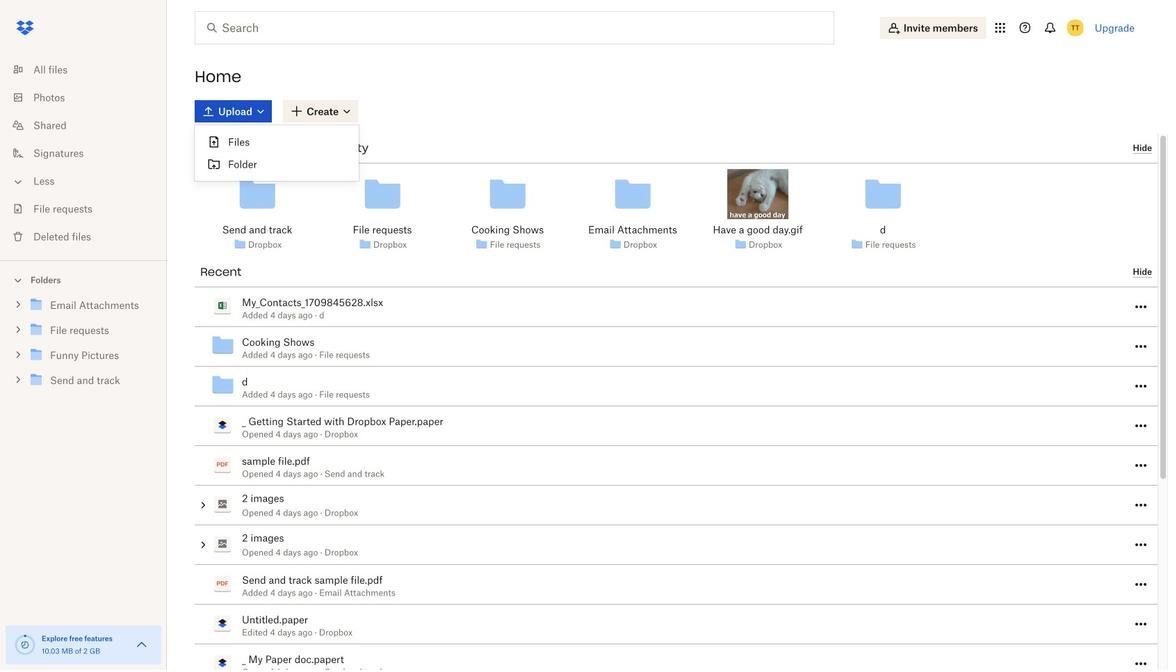 Task type: describe. For each thing, give the bounding box(es) containing it.
2 menu item from the top
[[195, 153, 359, 175]]

quota usage progress bar
[[14, 634, 36, 656]]

dropbox image
[[11, 14, 39, 42]]



Task type: vqa. For each thing, say whether or not it's contained in the screenshot.
alert
no



Task type: locate. For each thing, give the bounding box(es) containing it.
1 menu item from the top
[[195, 131, 359, 153]]

main content
[[184, 97, 1169, 670]]

list
[[0, 47, 167, 260]]

menu item
[[195, 131, 359, 153], [195, 153, 359, 175]]

less image
[[11, 175, 25, 189]]

/have a good day.gif image
[[728, 169, 789, 219]]

group
[[0, 290, 167, 403]]



